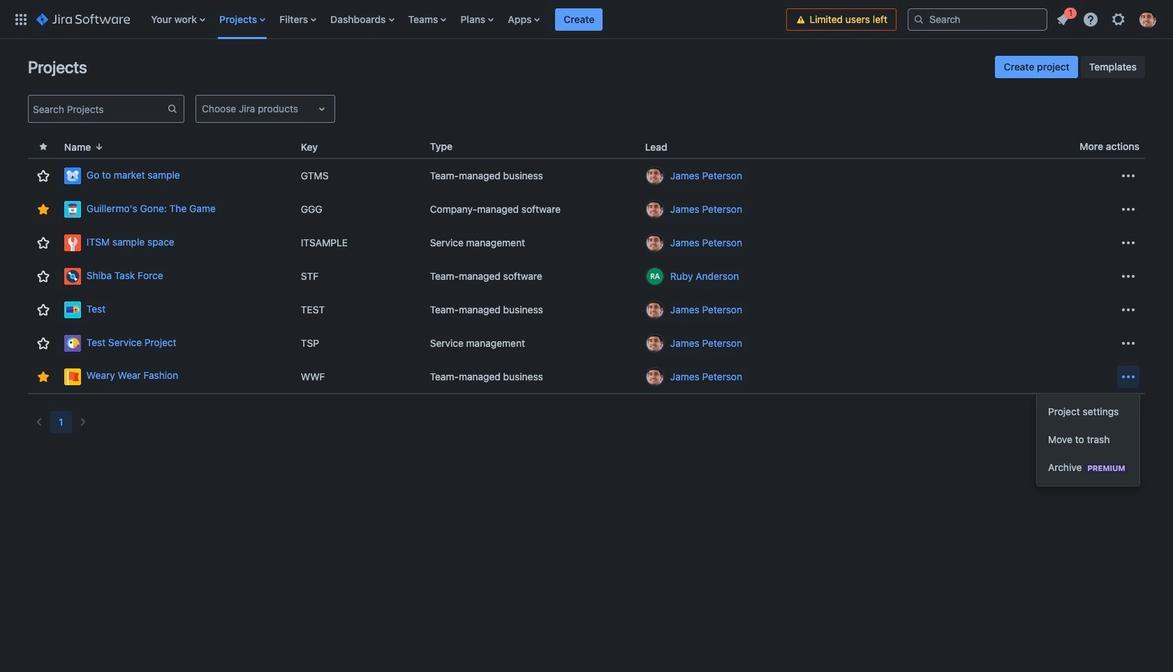 Task type: vqa. For each thing, say whether or not it's contained in the screenshot.
Projects popup button
no



Task type: describe. For each thing, give the bounding box(es) containing it.
1 horizontal spatial list
[[1050, 5, 1165, 32]]

star test image
[[35, 302, 52, 318]]

your profile and settings image
[[1140, 11, 1157, 28]]

0 vertical spatial group
[[996, 56, 1145, 78]]

star shiba task force image
[[35, 268, 52, 285]]

star itsm sample space image
[[35, 235, 52, 251]]

star weary wear fashion image
[[35, 368, 52, 385]]

star guillermo's gone: the game image
[[35, 201, 52, 218]]

star go to market sample image
[[35, 168, 52, 184]]

notifications image
[[1055, 11, 1071, 28]]

more image
[[1120, 368, 1137, 385]]

0 horizontal spatial list
[[144, 0, 787, 39]]

0 horizontal spatial list item
[[556, 0, 603, 39]]

settings image
[[1111, 11, 1127, 28]]

star test service project image
[[35, 335, 52, 352]]

1 horizontal spatial list item
[[1050, 5, 1077, 30]]

previous image
[[31, 414, 47, 431]]



Task type: locate. For each thing, give the bounding box(es) containing it.
Choose Jira products text field
[[202, 102, 205, 116]]

jira software image
[[36, 11, 130, 28], [36, 11, 130, 28]]

help image
[[1083, 11, 1099, 28]]

appswitcher icon image
[[13, 11, 29, 28]]

list
[[144, 0, 787, 39], [1050, 5, 1165, 32]]

primary element
[[8, 0, 787, 39]]

group
[[996, 56, 1145, 78], [1037, 394, 1140, 486]]

banner
[[0, 0, 1173, 39]]

open image
[[314, 101, 330, 117]]

Search Projects text field
[[29, 99, 167, 119]]

None search field
[[908, 8, 1048, 30]]

next image
[[74, 414, 91, 431]]

1 vertical spatial group
[[1037, 394, 1140, 486]]

search image
[[914, 14, 925, 25]]

Search field
[[908, 8, 1048, 30]]

list item
[[556, 0, 603, 39], [1050, 5, 1077, 30]]



